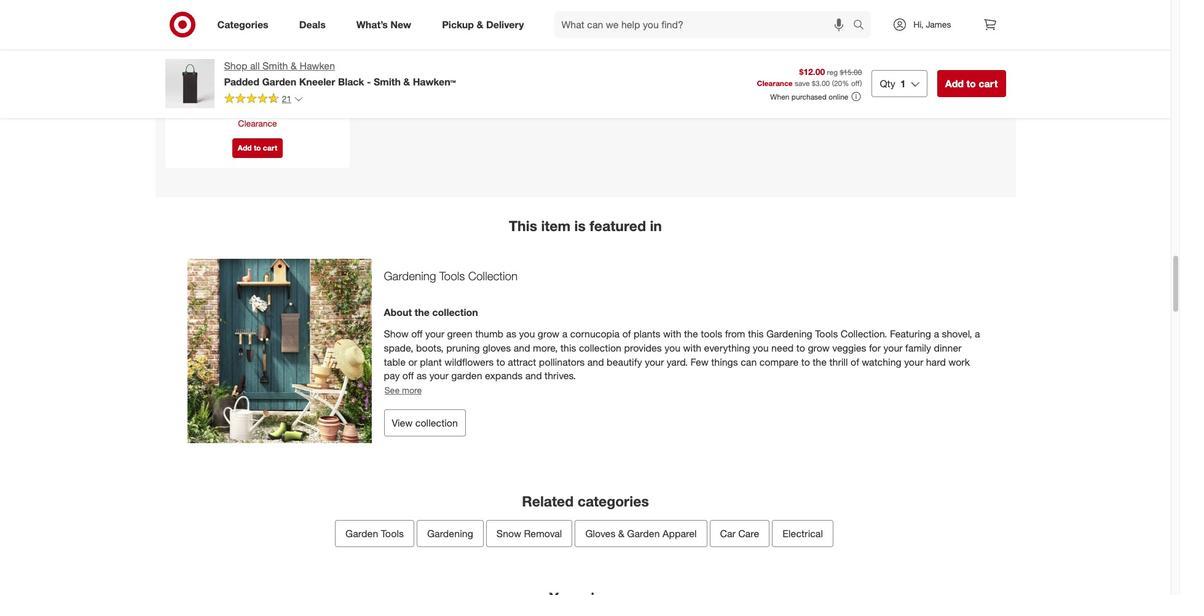 Task type: describe. For each thing, give the bounding box(es) containing it.
plant
[[420, 356, 442, 368]]

2 vertical spatial smith
[[374, 76, 401, 88]]

when
[[770, 92, 790, 101]]

your down family
[[904, 356, 923, 368]]

hi, james
[[914, 19, 951, 30]]

delivery
[[486, 18, 524, 30]]

gardening link
[[417, 520, 484, 547]]

21
[[282, 93, 291, 104]]

tools inside the show off your green thumb as you grow a cornucopia of plants with the tools from this gardening tools collection. featuring a shovel, a spade, boots, pruning gloves and more, this collection provides you with everything you need to grow veggies for your family dinner table or plant wildflowers to attract pollinators and beautify your yard. few things can compare to the thrill of watching your hard work pay off as your garden expands and thrives. see more
[[815, 328, 838, 340]]

& inside 'link'
[[618, 527, 624, 540]]

expands
[[485, 370, 523, 382]]

1 vertical spatial smith
[[262, 60, 288, 72]]

1
[[900, 77, 906, 90]]

this item is featured in
[[509, 217, 662, 234]]

boots,
[[416, 342, 444, 354]]

0 horizontal spatial this
[[561, 342, 576, 354]]

apparel
[[663, 527, 697, 540]]

snow
[[497, 527, 521, 540]]

garden
[[451, 370, 482, 382]]

gloves
[[483, 342, 511, 354]]

0 vertical spatial as
[[506, 328, 516, 340]]

tools
[[701, 328, 722, 340]]

smith inside the padded garden kneeler gray - smith & hawken™
[[314, 46, 340, 59]]

watching
[[862, 356, 902, 368]]

your up 'boots,'
[[425, 328, 444, 340]]

thrives.
[[545, 370, 576, 382]]

1 vertical spatial with
[[683, 342, 701, 354]]

search button
[[848, 11, 877, 41]]

gloves & garden apparel link
[[575, 520, 707, 547]]

0 vertical spatial collection
[[432, 306, 478, 318]]

few
[[691, 356, 709, 368]]

0 horizontal spatial you
[[519, 328, 535, 340]]

padded inside the padded garden kneeler gray - smith & hawken™
[[175, 46, 209, 59]]

this
[[509, 217, 537, 234]]

$15.00
[[840, 67, 862, 77]]

21 link
[[224, 93, 304, 107]]

(
[[832, 79, 834, 88]]

add to cart for the rightmost add to cart button
[[945, 77, 998, 90]]

view
[[392, 417, 413, 429]]

new
[[391, 18, 411, 30]]

3 a from the left
[[975, 328, 980, 340]]

& right pickup
[[477, 18, 483, 30]]

yard.
[[667, 356, 688, 368]]

online
[[829, 92, 848, 101]]

car care
[[720, 527, 759, 540]]

electrical
[[783, 527, 823, 540]]

qty
[[880, 77, 895, 90]]

featured
[[590, 217, 646, 234]]

car care link
[[710, 520, 770, 547]]

gardening for gardening "link"
[[427, 527, 473, 540]]

pay
[[384, 370, 400, 382]]

garden tools
[[345, 527, 404, 540]]

related
[[522, 493, 574, 510]]

shop
[[224, 60, 247, 72]]

wildflowers
[[445, 356, 494, 368]]

gray
[[284, 46, 305, 59]]

garden inside 'link'
[[627, 527, 660, 540]]

more
[[402, 385, 422, 395]]

show off your green thumb as you grow a cornucopia of plants with the tools from this gardening tools collection. featuring a shovel, a spade, boots, pruning gloves and more, this collection provides you with everything you need to grow veggies for your family dinner table or plant wildflowers to attract pollinators and beautify your yard. few things can compare to the thrill of watching your hard work pay off as your garden expands and thrives. see more
[[384, 328, 980, 395]]

about
[[384, 306, 412, 318]]

gardening for gardening tools collection
[[384, 269, 436, 283]]

& inside the padded garden kneeler gray - smith & hawken™
[[232, 60, 239, 73]]

kneeler inside the padded garden kneeler gray - smith & hawken™
[[248, 46, 281, 59]]

1 horizontal spatial you
[[665, 342, 680, 354]]

pickup & delivery
[[442, 18, 524, 30]]

image of padded garden kneeler black - smith & hawken™ image
[[165, 59, 214, 108]]

$12.00 reg $15.00 clearance save $ 3.00 ( 20 % off )
[[757, 66, 862, 88]]

What can we help you find? suggestions appear below search field
[[554, 11, 856, 38]]

2 vertical spatial the
[[813, 356, 827, 368]]

work
[[949, 356, 970, 368]]

add to cart for leftmost add to cart button
[[237, 143, 277, 152]]

0 horizontal spatial as
[[417, 370, 427, 382]]

)
[[860, 79, 862, 88]]

garden inside the padded garden kneeler gray - smith & hawken™
[[212, 46, 245, 59]]

show
[[384, 328, 409, 340]]

garden inside shop all smith & hawken padded garden kneeler black - smith & hawken™
[[262, 76, 296, 88]]

clearance inside $12.00 reg $15.00 clearance save $ 3.00 ( 20 % off )
[[757, 79, 793, 88]]

everything
[[704, 342, 750, 354]]

save
[[795, 79, 810, 88]]

pollinators
[[539, 356, 585, 368]]

snow removal link
[[486, 520, 572, 547]]

$12.75 clearance
[[238, 107, 277, 128]]

& right the black
[[403, 76, 410, 88]]

or
[[408, 356, 417, 368]]

deals link
[[289, 11, 341, 38]]

1 vertical spatial and
[[587, 356, 604, 368]]

kneeler inside shop all smith & hawken padded garden kneeler black - smith & hawken™
[[299, 76, 335, 88]]

shovel,
[[942, 328, 972, 340]]

table
[[384, 356, 406, 368]]

for
[[869, 342, 881, 354]]

0 horizontal spatial clearance
[[238, 117, 277, 128]]

categories
[[578, 493, 649, 510]]

add for the rightmost add to cart button
[[945, 77, 964, 90]]

1 vertical spatial off
[[411, 328, 423, 340]]

$12.00
[[799, 66, 825, 77]]

- inside shop all smith & hawken padded garden kneeler black - smith & hawken™
[[367, 76, 371, 88]]

what's new link
[[346, 11, 427, 38]]

about the collection
[[384, 306, 478, 318]]

what's
[[356, 18, 388, 30]]

$
[[812, 79, 816, 88]]

hawken™ inside shop all smith & hawken padded garden kneeler black - smith & hawken™
[[413, 76, 456, 88]]

22
[[272, 65, 280, 75]]



Task type: locate. For each thing, give the bounding box(es) containing it.
off down or
[[403, 370, 414, 382]]

0 vertical spatial smith
[[314, 46, 340, 59]]

2 horizontal spatial a
[[975, 328, 980, 340]]

1 vertical spatial the
[[684, 328, 698, 340]]

2 horizontal spatial tools
[[815, 328, 838, 340]]

removal
[[524, 527, 562, 540]]

of
[[622, 328, 631, 340], [851, 356, 859, 368]]

view collection
[[392, 417, 458, 429]]

0 horizontal spatial cart
[[263, 143, 277, 152]]

1 horizontal spatial smith
[[314, 46, 340, 59]]

padded
[[175, 46, 209, 59], [224, 76, 259, 88]]

kneeler up all
[[248, 46, 281, 59]]

& down gray at top
[[291, 60, 297, 72]]

0 horizontal spatial smith
[[262, 60, 288, 72]]

with
[[663, 328, 681, 340], [683, 342, 701, 354]]

your
[[425, 328, 444, 340], [884, 342, 903, 354], [645, 356, 664, 368], [904, 356, 923, 368], [429, 370, 449, 382]]

provides
[[624, 342, 662, 354]]

collection inside the show off your green thumb as you grow a cornucopia of plants with the tools from this gardening tools collection. featuring a shovel, a spade, boots, pruning gloves and more, this collection provides you with everything you need to grow veggies for your family dinner table or plant wildflowers to attract pollinators and beautify your yard. few things can compare to the thrill of watching your hard work pay off as your garden expands and thrives. see more
[[579, 342, 621, 354]]

collection.
[[841, 328, 887, 340]]

gardening left "snow"
[[427, 527, 473, 540]]

1 horizontal spatial add to cart
[[945, 77, 998, 90]]

hawken™
[[241, 60, 282, 73], [413, 76, 456, 88]]

1 vertical spatial of
[[851, 356, 859, 368]]

2 vertical spatial and
[[525, 370, 542, 382]]

2 horizontal spatial the
[[813, 356, 827, 368]]

0 horizontal spatial grow
[[538, 328, 559, 340]]

- right the black
[[367, 76, 371, 88]]

and down the attract
[[525, 370, 542, 382]]

0 vertical spatial clearance
[[757, 79, 793, 88]]

and up the attract
[[514, 342, 530, 354]]

pickup & delivery link
[[432, 11, 539, 38]]

padded garden kneeler gray - smith & hawken™
[[175, 46, 340, 73]]

as down or
[[417, 370, 427, 382]]

and down cornucopia
[[587, 356, 604, 368]]

add right 1
[[945, 77, 964, 90]]

- right gray at top
[[308, 46, 311, 59]]

0 vertical spatial the
[[415, 306, 430, 318]]

hawken
[[300, 60, 335, 72]]

smith
[[314, 46, 340, 59], [262, 60, 288, 72], [374, 76, 401, 88]]

thrill
[[829, 356, 848, 368]]

with right plants
[[663, 328, 681, 340]]

garden tools link
[[335, 520, 414, 547]]

1 horizontal spatial as
[[506, 328, 516, 340]]

& left all
[[232, 60, 239, 73]]

as up 'gloves'
[[506, 328, 516, 340]]

your down "provides"
[[645, 356, 664, 368]]

spade,
[[384, 342, 413, 354]]

1 horizontal spatial tools
[[439, 269, 465, 283]]

gloves
[[585, 527, 616, 540]]

1 vertical spatial add to cart
[[237, 143, 277, 152]]

of left plants
[[622, 328, 631, 340]]

smith right the black
[[374, 76, 401, 88]]

0 vertical spatial add to cart button
[[937, 70, 1006, 97]]

clearance up when
[[757, 79, 793, 88]]

off inside $12.00 reg $15.00 clearance save $ 3.00 ( 20 % off )
[[851, 79, 860, 88]]

of down veggies
[[851, 356, 859, 368]]

kneeler
[[248, 46, 281, 59], [299, 76, 335, 88]]

hi,
[[914, 19, 924, 30]]

gardening tools collection
[[384, 269, 518, 283]]

black
[[338, 76, 364, 88]]

hawken™ inside the padded garden kneeler gray - smith & hawken™
[[241, 60, 282, 73]]

grow up thrill
[[808, 342, 830, 354]]

electrical link
[[772, 520, 833, 547]]

and
[[514, 342, 530, 354], [587, 356, 604, 368], [525, 370, 542, 382]]

1 horizontal spatial clearance
[[757, 79, 793, 88]]

1 horizontal spatial add
[[945, 77, 964, 90]]

a right shovel,
[[975, 328, 980, 340]]

1 vertical spatial grow
[[808, 342, 830, 354]]

add for leftmost add to cart button
[[237, 143, 251, 152]]

green
[[447, 328, 472, 340]]

dinner
[[934, 342, 962, 354]]

1 horizontal spatial grow
[[808, 342, 830, 354]]

0 vertical spatial with
[[663, 328, 681, 340]]

tools left collection
[[439, 269, 465, 283]]

0 vertical spatial kneeler
[[248, 46, 281, 59]]

0 vertical spatial this
[[748, 328, 764, 340]]

search
[[848, 19, 877, 32]]

your up watching
[[884, 342, 903, 354]]

you up can
[[753, 342, 769, 354]]

with up few on the bottom right
[[683, 342, 701, 354]]

deals
[[299, 18, 326, 30]]

hard
[[926, 356, 946, 368]]

tools for gardening tools collection
[[439, 269, 465, 283]]

2 horizontal spatial smith
[[374, 76, 401, 88]]

0 horizontal spatial with
[[663, 328, 681, 340]]

tools for garden tools
[[381, 527, 404, 540]]

1 horizontal spatial -
[[367, 76, 371, 88]]

0 vertical spatial cart
[[979, 77, 998, 90]]

clearance down '$12.75'
[[238, 117, 277, 128]]

see
[[384, 385, 400, 395]]

shop all smith & hawken padded garden kneeler black - smith & hawken™
[[224, 60, 456, 88]]

tools left gardening "link"
[[381, 527, 404, 540]]

you up yard.
[[665, 342, 680, 354]]

1 vertical spatial hawken™
[[413, 76, 456, 88]]

add down $12.75 clearance
[[237, 143, 251, 152]]

featuring
[[890, 328, 931, 340]]

gardening inside the show off your green thumb as you grow a cornucopia of plants with the tools from this gardening tools collection. featuring a shovel, a spade, boots, pruning gloves and more, this collection provides you with everything you need to grow veggies for your family dinner table or plant wildflowers to attract pollinators and beautify your yard. few things can compare to the thrill of watching your hard work pay off as your garden expands and thrives. see more
[[766, 328, 812, 340]]

2 horizontal spatial you
[[753, 342, 769, 354]]

0 horizontal spatial add
[[237, 143, 251, 152]]

add
[[945, 77, 964, 90], [237, 143, 251, 152]]

%
[[842, 79, 849, 88]]

when purchased online
[[770, 92, 848, 101]]

gardening up about
[[384, 269, 436, 283]]

1 horizontal spatial of
[[851, 356, 859, 368]]

1 vertical spatial gardening
[[766, 328, 812, 340]]

1 vertical spatial -
[[367, 76, 371, 88]]

0 vertical spatial -
[[308, 46, 311, 59]]

2 vertical spatial gardening
[[427, 527, 473, 540]]

family
[[905, 342, 931, 354]]

categories
[[217, 18, 268, 30]]

0 horizontal spatial tools
[[381, 527, 404, 540]]

1 vertical spatial clearance
[[238, 117, 277, 128]]

to
[[967, 77, 976, 90], [253, 143, 261, 152], [796, 342, 805, 354], [496, 356, 505, 368], [801, 356, 810, 368]]

a up dinner
[[934, 328, 939, 340]]

0 horizontal spatial kneeler
[[248, 46, 281, 59]]

0 vertical spatial tools
[[439, 269, 465, 283]]

0 vertical spatial add to cart
[[945, 77, 998, 90]]

what's new
[[356, 18, 411, 30]]

tools up veggies
[[815, 328, 838, 340]]

gloves & garden apparel
[[585, 527, 697, 540]]

3.00
[[816, 79, 830, 88]]

more,
[[533, 342, 558, 354]]

0 horizontal spatial add to cart
[[237, 143, 277, 152]]

0 horizontal spatial hawken™
[[241, 60, 282, 73]]

collection up green
[[432, 306, 478, 318]]

clearance
[[757, 79, 793, 88], [238, 117, 277, 128]]

add to cart button
[[937, 70, 1006, 97], [232, 138, 283, 158]]

is
[[574, 217, 586, 234]]

gardening up need
[[766, 328, 812, 340]]

cornucopia
[[570, 328, 620, 340]]

from
[[725, 328, 745, 340]]

gardening
[[384, 269, 436, 283], [766, 328, 812, 340], [427, 527, 473, 540]]

1 vertical spatial this
[[561, 342, 576, 354]]

0 horizontal spatial add to cart button
[[232, 138, 283, 158]]

beautify
[[607, 356, 642, 368]]

item
[[541, 217, 571, 234]]

attract
[[508, 356, 536, 368]]

padded up image of padded garden kneeler black - smith & hawken™ on the top left of the page
[[175, 46, 209, 59]]

0 vertical spatial add
[[945, 77, 964, 90]]

0 horizontal spatial the
[[415, 306, 430, 318]]

tools
[[439, 269, 465, 283], [815, 328, 838, 340], [381, 527, 404, 540]]

1 vertical spatial padded
[[224, 76, 259, 88]]

0 vertical spatial gardening
[[384, 269, 436, 283]]

1 horizontal spatial the
[[684, 328, 698, 340]]

1 vertical spatial kneeler
[[299, 76, 335, 88]]

pickup
[[442, 18, 474, 30]]

1 horizontal spatial add to cart button
[[937, 70, 1006, 97]]

need
[[771, 342, 794, 354]]

compare
[[760, 356, 799, 368]]

1 vertical spatial collection
[[579, 342, 621, 354]]

garden
[[212, 46, 245, 59], [262, 76, 296, 88], [345, 527, 378, 540], [627, 527, 660, 540]]

0 vertical spatial grow
[[538, 328, 559, 340]]

1 horizontal spatial cart
[[979, 77, 998, 90]]

grow up more,
[[538, 328, 559, 340]]

1 a from the left
[[562, 328, 567, 340]]

your down "plant"
[[429, 370, 449, 382]]

a up 'pollinators'
[[562, 328, 567, 340]]

-
[[308, 46, 311, 59], [367, 76, 371, 88]]

gardening inside "link"
[[427, 527, 473, 540]]

off up 'boots,'
[[411, 328, 423, 340]]

off right %
[[851, 79, 860, 88]]

padded down shop
[[224, 76, 259, 88]]

smith right all
[[262, 60, 288, 72]]

related categories
[[522, 493, 649, 510]]

this up 'pollinators'
[[561, 342, 576, 354]]

1 vertical spatial add
[[237, 143, 251, 152]]

pruning
[[446, 342, 480, 354]]

0 vertical spatial off
[[851, 79, 860, 88]]

care
[[738, 527, 759, 540]]

padded inside shop all smith & hawken padded garden kneeler black - smith & hawken™
[[224, 76, 259, 88]]

padded garden kneeler gray - smith & hawken™ image
[[172, 0, 342, 43]]

0 horizontal spatial -
[[308, 46, 311, 59]]

1 horizontal spatial kneeler
[[299, 76, 335, 88]]

1 horizontal spatial padded
[[224, 76, 259, 88]]

1 vertical spatial tools
[[815, 328, 838, 340]]

grow
[[538, 328, 559, 340], [808, 342, 830, 354]]

james
[[926, 19, 951, 30]]

1 vertical spatial cart
[[263, 143, 277, 152]]

- inside the padded garden kneeler gray - smith & hawken™
[[308, 46, 311, 59]]

you up more,
[[519, 328, 535, 340]]

collection
[[468, 269, 518, 283]]

0 horizontal spatial of
[[622, 328, 631, 340]]

0 horizontal spatial padded
[[175, 46, 209, 59]]

car
[[720, 527, 736, 540]]

this right from
[[748, 328, 764, 340]]

2 vertical spatial collection
[[415, 417, 458, 429]]

kneeler down hawken at top left
[[299, 76, 335, 88]]

1 vertical spatial add to cart button
[[232, 138, 283, 158]]

the left thrill
[[813, 356, 827, 368]]

1 horizontal spatial with
[[683, 342, 701, 354]]

collection right view
[[415, 417, 458, 429]]

plants
[[634, 328, 660, 340]]

the right about
[[415, 306, 430, 318]]

smith up hawken at top left
[[314, 46, 340, 59]]

all
[[250, 60, 260, 72]]

$12.75
[[244, 107, 270, 117]]

the left tools
[[684, 328, 698, 340]]

2 a from the left
[[934, 328, 939, 340]]

a
[[562, 328, 567, 340], [934, 328, 939, 340], [975, 328, 980, 340]]

1 horizontal spatial hawken™
[[413, 76, 456, 88]]

2 vertical spatial off
[[403, 370, 414, 382]]

things
[[711, 356, 738, 368]]

0 horizontal spatial a
[[562, 328, 567, 340]]

0 vertical spatial and
[[514, 342, 530, 354]]

snow removal
[[497, 527, 562, 540]]

in
[[650, 217, 662, 234]]

20
[[834, 79, 842, 88]]

2 vertical spatial tools
[[381, 527, 404, 540]]

1 vertical spatial as
[[417, 370, 427, 382]]

0 vertical spatial hawken™
[[241, 60, 282, 73]]

0 vertical spatial of
[[622, 328, 631, 340]]

1 horizontal spatial a
[[934, 328, 939, 340]]

& right gloves at the bottom of page
[[618, 527, 624, 540]]

0 vertical spatial padded
[[175, 46, 209, 59]]

qty 1
[[880, 77, 906, 90]]

1 horizontal spatial this
[[748, 328, 764, 340]]

collection down cornucopia
[[579, 342, 621, 354]]



Task type: vqa. For each thing, say whether or not it's contained in the screenshot.
the Image of Padded Garden Kneeler Black - Smith & Hawken™
yes



